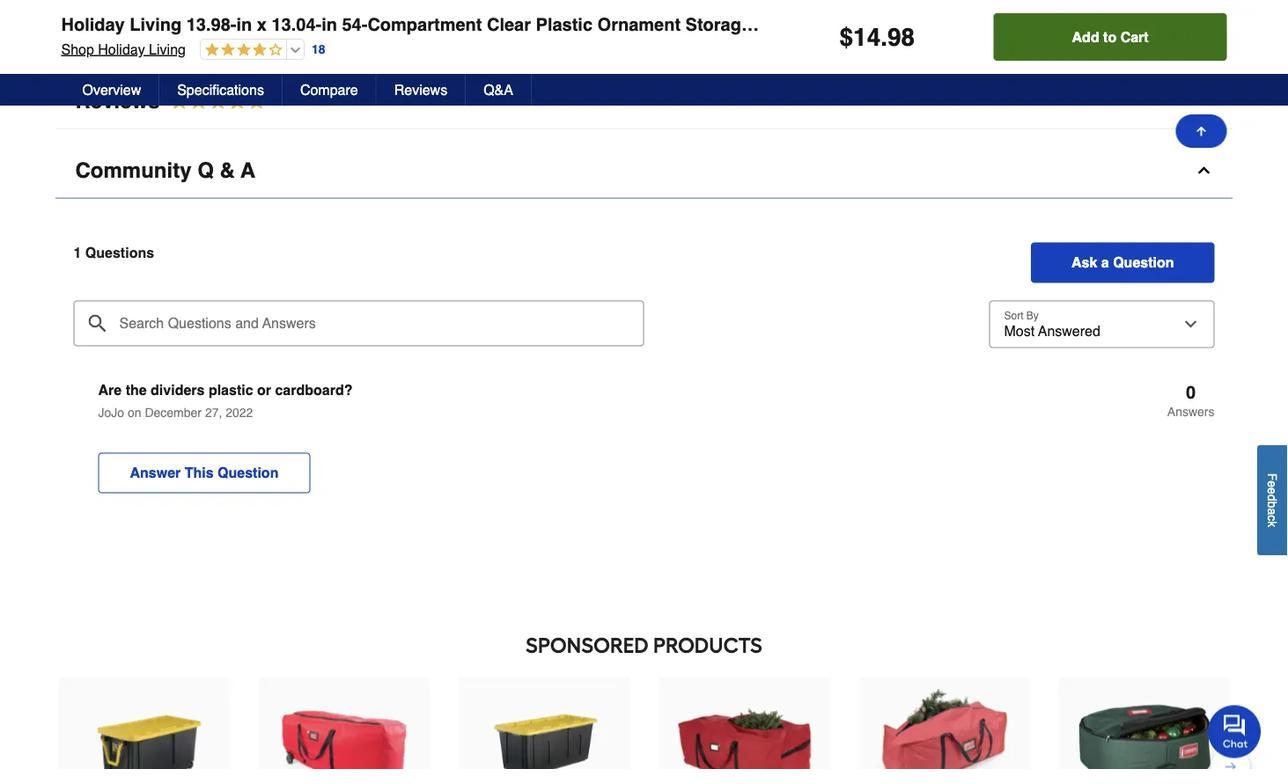 Task type: describe. For each thing, give the bounding box(es) containing it.
0 horizontal spatial reviews
[[75, 89, 160, 113]]

shop
[[61, 41, 94, 57]]

ask
[[1072, 255, 1098, 271]]

on
[[128, 406, 141, 420]]

0 answers element
[[1168, 382, 1215, 419]]

13.98-
[[187, 15, 236, 35]]

add
[[1073, 29, 1100, 45]]

treekeeper 30-in x 30-in green polyester collapsible wreath storage container (accommodates wreath diameters up to 30-in) image
[[1076, 680, 1214, 770]]

overview button
[[65, 74, 160, 106]]

question inside 1 questions ask a question
[[1114, 255, 1175, 271]]

0 vertical spatial holiday
[[61, 15, 125, 35]]

question inside answer this question button
[[218, 465, 279, 481]]

f e e d b a c k
[[1266, 474, 1280, 528]]

compare for bottom compare button
[[300, 81, 358, 98]]

answer this question button
[[98, 453, 310, 494]]

chevron down image for compare
[[1196, 22, 1214, 40]]

southdeep products heading
[[56, 629, 1233, 664]]

or
[[257, 382, 271, 399]]

jojo
[[98, 406, 124, 420]]

overview
[[82, 81, 141, 98]]

13.04-
[[272, 15, 322, 35]]

$
[[840, 23, 854, 51]]

are the dividers plastic or cardboard? jojo on december 27, 2022
[[98, 382, 353, 420]]

specifications
[[177, 81, 264, 98]]

0 vertical spatial 18
[[312, 42, 326, 56]]

54-
[[342, 15, 368, 35]]

santa's bags 56-in w x 22.5-in h red collapsible rolling christmas tree storage bag (for tree heights 6-ft-9-ft) image
[[275, 680, 413, 770]]

cart
[[1121, 29, 1149, 45]]

community q & a button
[[56, 143, 1233, 199]]

2 in from the left
[[322, 15, 337, 35]]

0 vertical spatial 3.7 stars image
[[201, 42, 283, 59]]

holiday living 13.98-in x 13.04-in 54-compartment clear plastic ornament storage box
[[61, 15, 790, 35]]

a inside 1 questions ask a question
[[1102, 255, 1110, 271]]

answer this question
[[130, 465, 279, 481]]

b
[[1266, 502, 1280, 509]]

1 vertical spatial compare button
[[283, 74, 377, 106]]

0
[[1187, 382, 1197, 403]]

q
[[197, 158, 214, 182]]

shop holiday living
[[61, 41, 186, 57]]

q&a button
[[466, 74, 532, 106]]

ornament
[[598, 15, 681, 35]]

plastic
[[536, 15, 593, 35]]

a
[[241, 158, 255, 182]]

ask a question button
[[1032, 243, 1215, 283]]

santa's bags 36-in w x 14-in h red collapsible christmas tree storage bag (for tree heights 3-ft-5-ft) image
[[876, 680, 1014, 770]]

0 vertical spatial living
[[130, 15, 182, 35]]

c
[[1266, 515, 1280, 522]]



Task type: locate. For each thing, give the bounding box(es) containing it.
to
[[1104, 29, 1117, 45]]

clear
[[487, 15, 531, 35]]

1 chevron down image from the top
[[1196, 22, 1214, 40]]

0 vertical spatial chevron down image
[[1196, 22, 1214, 40]]

chevron up image
[[1196, 162, 1214, 179]]

&
[[220, 158, 235, 182]]

0 answers
[[1168, 382, 1215, 419]]

1 horizontal spatial in
[[322, 15, 337, 35]]

a
[[1102, 255, 1110, 271], [1266, 508, 1280, 515]]

compare
[[75, 19, 167, 43], [300, 81, 358, 98]]

Search Questions and Answers text field
[[74, 301, 644, 347]]

1 questions ask a question
[[74, 245, 1175, 271]]

compare up overview
[[75, 19, 167, 43]]

are
[[98, 382, 122, 399]]

add to cart
[[1073, 29, 1149, 45]]

0 vertical spatial compare
[[75, 19, 167, 43]]

question right this at the bottom
[[218, 465, 279, 481]]

3.7 stars image
[[201, 42, 283, 59], [160, 89, 290, 113]]

e
[[1266, 481, 1280, 488], [1266, 488, 1280, 495]]

santa's bags 59-in w x 24-in h red collapsible christmas tree storage bag (for tree heights 6-ft-9-ft) image
[[676, 680, 813, 770]]

1 vertical spatial 3.7 stars image
[[160, 89, 290, 113]]

reviews button
[[377, 74, 466, 106]]

project source commander x-large 75-gallons (300-quart) black and yellow heavy duty rolling tote with standard snap lid image
[[75, 680, 213, 770]]

dividers
[[151, 382, 205, 399]]

1 vertical spatial chevron down image
[[1196, 92, 1214, 110]]

december
[[145, 406, 202, 420]]

in left x
[[236, 15, 252, 35]]

add to cart button
[[994, 13, 1228, 61]]

specifications button
[[160, 74, 283, 106]]

1 vertical spatial compare
[[300, 81, 358, 98]]

products
[[654, 633, 763, 659]]

question
[[1114, 255, 1175, 271], [218, 465, 279, 481]]

compare button
[[56, 4, 1233, 59], [283, 74, 377, 106]]

18 down '13.04-'
[[312, 42, 326, 56]]

1 vertical spatial living
[[149, 41, 186, 57]]

community q & a
[[75, 158, 255, 182]]

chevron down image
[[1196, 22, 1214, 40], [1196, 92, 1214, 110]]

0 vertical spatial a
[[1102, 255, 1110, 271]]

chat invite button image
[[1209, 705, 1262, 759]]

.
[[881, 23, 888, 51]]

0 horizontal spatial 18
[[274, 93, 289, 109]]

1 horizontal spatial 18
[[312, 42, 326, 56]]

a inside button
[[1266, 508, 1280, 515]]

in left 54-
[[322, 15, 337, 35]]

1 horizontal spatial reviews
[[394, 81, 448, 98]]

0 horizontal spatial compare
[[75, 19, 167, 43]]

answer
[[130, 465, 181, 481]]

chevron down image right cart on the top right
[[1196, 22, 1214, 40]]

question right the ask
[[1114, 255, 1175, 271]]

arrow up image
[[1195, 124, 1209, 138]]

3.7 stars image down x
[[201, 42, 283, 59]]

box
[[756, 15, 790, 35]]

this
[[185, 465, 214, 481]]

e up b
[[1266, 488, 1280, 495]]

$ 14 . 98
[[840, 23, 915, 51]]

2022
[[226, 406, 253, 420]]

2 e from the top
[[1266, 488, 1280, 495]]

reviews
[[394, 81, 448, 98], [75, 89, 160, 113]]

f e e d b a c k button
[[1258, 446, 1289, 556]]

0 horizontal spatial a
[[1102, 255, 1110, 271]]

living
[[130, 15, 182, 35], [149, 41, 186, 57]]

1 vertical spatial a
[[1266, 508, 1280, 515]]

a right the ask
[[1102, 255, 1110, 271]]

0 vertical spatial question
[[1114, 255, 1175, 271]]

a up k
[[1266, 508, 1280, 515]]

0 horizontal spatial in
[[236, 15, 252, 35]]

1 e from the top
[[1266, 481, 1280, 488]]

27,
[[205, 406, 222, 420]]

living up shop holiday living
[[130, 15, 182, 35]]

3.7 stars image up &
[[160, 89, 290, 113]]

d
[[1266, 495, 1280, 502]]

reviews down shop holiday living
[[75, 89, 160, 113]]

0 vertical spatial compare button
[[56, 4, 1233, 59]]

compare down 54-
[[300, 81, 358, 98]]

holiday up 'shop'
[[61, 15, 125, 35]]

reviews down compartment
[[394, 81, 448, 98]]

q&a
[[484, 81, 514, 98]]

holiday up overview
[[98, 41, 145, 57]]

1 horizontal spatial question
[[1114, 255, 1175, 271]]

project source commander x-large 50-gallons (200-quart) black and yellow heavy duty tote with standard snap lid image
[[475, 680, 613, 770]]

x
[[257, 15, 267, 35]]

98
[[888, 23, 915, 51]]

3.7 stars image containing 18
[[160, 89, 290, 113]]

answers
[[1168, 405, 1215, 419]]

reviews inside reviews button
[[394, 81, 448, 98]]

e up d
[[1266, 481, 1280, 488]]

k
[[1266, 522, 1280, 528]]

living up specifications
[[149, 41, 186, 57]]

1 vertical spatial holiday
[[98, 41, 145, 57]]

1 vertical spatial question
[[218, 465, 279, 481]]

1 vertical spatial 18
[[274, 93, 289, 109]]

2 chevron down image from the top
[[1196, 92, 1214, 110]]

storage
[[686, 15, 752, 35]]

sponsored
[[526, 633, 649, 659]]

18
[[312, 42, 326, 56], [274, 93, 289, 109]]

chevron down image up arrow up icon
[[1196, 92, 1214, 110]]

the
[[126, 382, 147, 399]]

sponsored products
[[526, 633, 763, 659]]

community
[[75, 158, 192, 182]]

questions
[[85, 245, 154, 261]]

1 horizontal spatial compare
[[300, 81, 358, 98]]

14
[[854, 23, 881, 51]]

1
[[74, 245, 81, 261]]

jojo's question on december 27, 2022 element
[[74, 382, 1215, 516]]

1 horizontal spatial a
[[1266, 508, 1280, 515]]

chevron down image for reviews
[[1196, 92, 1214, 110]]

plastic
[[209, 382, 253, 399]]

1 in from the left
[[236, 15, 252, 35]]

compare for compare button to the top
[[75, 19, 167, 43]]

18 right specifications
[[274, 93, 289, 109]]

f
[[1266, 474, 1280, 481]]

holiday
[[61, 15, 125, 35], [98, 41, 145, 57]]

in
[[236, 15, 252, 35], [322, 15, 337, 35]]

cardboard?
[[275, 382, 353, 399]]

0 horizontal spatial question
[[218, 465, 279, 481]]

compartment
[[368, 15, 482, 35]]



Task type: vqa. For each thing, say whether or not it's contained in the screenshot.
Specifications
yes



